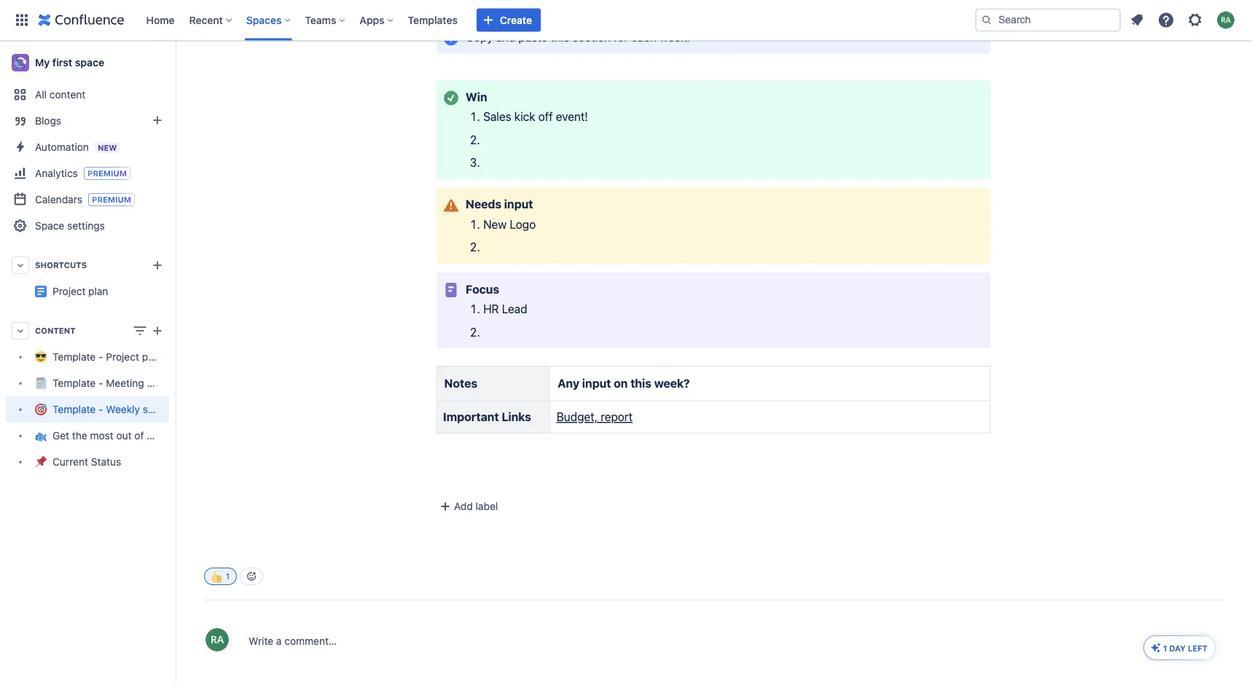 Task type: describe. For each thing, give the bounding box(es) containing it.
ruby anderson image
[[206, 628, 229, 652]]

teams
[[305, 14, 336, 26]]

global element
[[9, 0, 972, 40]]

panel success image
[[442, 89, 460, 107]]

apps
[[360, 14, 385, 26]]

add label
[[454, 500, 498, 512]]

- for weekly
[[98, 403, 103, 415]]

write
[[249, 635, 273, 647]]

content button
[[6, 318, 169, 344]]

analytics
[[35, 167, 78, 179]]

write a comment… button
[[241, 627, 1223, 656]]

get
[[52, 430, 69, 442]]

off
[[538, 110, 553, 123]]

spaces button
[[242, 8, 296, 32]]

calendars
[[35, 193, 82, 205]]

label
[[476, 500, 498, 512]]

copy image
[[435, 81, 453, 98]]

apps button
[[355, 8, 399, 32]]

plan inside tree
[[142, 351, 162, 363]]

budget,
[[557, 410, 598, 424]]

template - project plan image
[[35, 286, 47, 297]]

any input on this week?
[[558, 377, 690, 390]]

premium icon image
[[1150, 642, 1162, 654]]

copy and paste this section for each week.
[[466, 30, 690, 44]]

get the most out of your team space link
[[6, 423, 225, 449]]

settings icon image
[[1187, 11, 1204, 29]]

win
[[466, 90, 487, 103]]

panel info image
[[442, 29, 460, 47]]

recent button
[[185, 8, 238, 32]]

template for template - meeting notes
[[52, 377, 96, 389]]

templates
[[408, 14, 458, 26]]

this for paste
[[551, 30, 570, 44]]

template - meeting notes link
[[6, 370, 173, 397]]

1 horizontal spatial report
[[601, 410, 633, 424]]

appswitcher icon image
[[13, 11, 31, 29]]

space element
[[0, 41, 225, 682]]

project for project plan link over change view icon
[[169, 280, 202, 292]]

template - meeting notes
[[52, 377, 173, 389]]

spaces
[[246, 14, 282, 26]]

team
[[170, 430, 194, 442]]

important links
[[443, 410, 531, 424]]

analytics link
[[6, 160, 169, 187]]

lead
[[502, 302, 527, 316]]

shortcuts
[[35, 261, 87, 270]]

paste
[[519, 30, 548, 44]]

- for project
[[98, 351, 103, 363]]

space settings link
[[6, 213, 169, 239]]

template - weekly status report
[[52, 403, 203, 415]]

new for new logo
[[483, 217, 507, 231]]

recent
[[189, 14, 223, 26]]

needs input
[[466, 197, 533, 211]]

new for new
[[98, 143, 117, 152]]

important
[[443, 410, 499, 424]]

sales kick off event!
[[483, 110, 588, 123]]

for
[[614, 30, 628, 44]]

template - project plan link
[[6, 344, 169, 370]]

current status
[[52, 456, 121, 468]]

week.
[[660, 30, 690, 44]]

automation
[[35, 141, 89, 153]]

this for on
[[631, 377, 652, 390]]

calendars link
[[6, 187, 169, 213]]

any
[[558, 377, 580, 390]]

current
[[52, 456, 88, 468]]

panel note image
[[442, 282, 460, 299]]

project plan link down shortcuts dropdown button
[[52, 285, 108, 297]]

my first space
[[35, 56, 104, 69]]

budget, report
[[557, 410, 633, 424]]

notes
[[147, 377, 173, 389]]

current status link
[[6, 449, 169, 475]]

comment…
[[285, 635, 337, 647]]

a
[[276, 635, 282, 647]]

content
[[35, 326, 75, 336]]

content
[[49, 89, 86, 101]]

collapse sidebar image
[[159, 48, 191, 77]]

your
[[147, 430, 167, 442]]

1 day left button
[[1144, 636, 1215, 660]]

create a blog image
[[149, 112, 166, 129]]

1 button
[[204, 568, 237, 585]]

add shortcut image
[[149, 257, 166, 274]]

tree inside space element
[[6, 344, 225, 475]]

shortcuts button
[[6, 252, 169, 278]]

template - weekly status report link
[[6, 397, 203, 423]]



Task type: locate. For each thing, give the bounding box(es) containing it.
1 horizontal spatial project
[[106, 351, 139, 363]]

premium image down the analytics link
[[88, 193, 135, 206]]

Add label text field
[[435, 499, 549, 514]]

2 template from the top
[[52, 377, 96, 389]]

premium image
[[84, 167, 130, 180], [88, 193, 135, 206]]

template
[[52, 351, 96, 363], [52, 377, 96, 389], [52, 403, 96, 415]]

0 horizontal spatial project
[[52, 285, 86, 297]]

get the most out of your team space
[[52, 430, 225, 442]]

meeting
[[106, 377, 144, 389]]

1 horizontal spatial new
[[483, 217, 507, 231]]

space settings
[[35, 220, 105, 232]]

settings
[[67, 220, 105, 232]]

template for template - weekly status report
[[52, 403, 96, 415]]

week?
[[654, 377, 690, 390]]

your profile and preferences image
[[1217, 11, 1235, 29]]

home link
[[142, 8, 179, 32]]

2 horizontal spatial project
[[169, 280, 202, 292]]

new up the analytics link
[[98, 143, 117, 152]]

help icon image
[[1158, 11, 1175, 29]]

0 vertical spatial -
[[98, 351, 103, 363]]

template down template - project plan link
[[52, 377, 96, 389]]

1 horizontal spatial 1
[[1163, 644, 1167, 653]]

teams button
[[301, 8, 351, 32]]

most
[[90, 430, 114, 442]]

search image
[[981, 14, 993, 26]]

of
[[134, 430, 144, 442]]

- left meeting
[[98, 377, 103, 389]]

the
[[72, 430, 87, 442]]

premium image for calendars
[[88, 193, 135, 206]]

all content link
[[6, 82, 169, 108]]

0 vertical spatial premium image
[[84, 167, 130, 180]]

1 for 1
[[225, 572, 230, 581]]

new inside space element
[[98, 143, 117, 152]]

template down content dropdown button
[[52, 351, 96, 363]]

- up template - meeting notes link on the bottom left
[[98, 351, 103, 363]]

report inside tree
[[174, 403, 203, 415]]

premium image inside the analytics link
[[84, 167, 130, 180]]

create button
[[477, 8, 541, 32]]

1 horizontal spatial space
[[196, 430, 225, 442]]

project
[[169, 280, 202, 292], [52, 285, 86, 297], [106, 351, 139, 363]]

project plan link
[[6, 278, 225, 305], [52, 285, 108, 297]]

1 vertical spatial input
[[582, 377, 611, 390]]

new
[[98, 143, 117, 152], [483, 217, 507, 231]]

0 horizontal spatial space
[[75, 56, 104, 69]]

write a comment…
[[249, 635, 337, 647]]

report up team
[[174, 403, 203, 415]]

2 vertical spatial template
[[52, 403, 96, 415]]

0 horizontal spatial 1
[[225, 572, 230, 581]]

0 vertical spatial input
[[504, 197, 533, 211]]

0 vertical spatial 1
[[225, 572, 230, 581]]

each
[[631, 30, 657, 44]]

1 vertical spatial premium image
[[88, 193, 135, 206]]

0 horizontal spatial input
[[504, 197, 533, 211]]

premium image inside calendars 'link'
[[88, 193, 135, 206]]

1 vertical spatial template
[[52, 377, 96, 389]]

1 inside "1" button
[[225, 572, 230, 581]]

Search field
[[975, 8, 1121, 32]]

3 template from the top
[[52, 403, 96, 415]]

panel warning image
[[442, 197, 460, 214]]

and
[[496, 30, 516, 44]]

all content
[[35, 89, 86, 101]]

left
[[1188, 644, 1208, 653]]

weekly
[[106, 403, 140, 415]]

report
[[174, 403, 203, 415], [601, 410, 633, 424]]

focus
[[466, 282, 499, 296]]

status
[[143, 403, 172, 415]]

space inside tree
[[196, 430, 225, 442]]

- inside template - weekly status report link
[[98, 403, 103, 415]]

0 vertical spatial new
[[98, 143, 117, 152]]

- left 'weekly'
[[98, 403, 103, 415]]

this
[[551, 30, 570, 44], [631, 377, 652, 390]]

hr
[[483, 302, 499, 316]]

-
[[98, 351, 103, 363], [98, 377, 103, 389], [98, 403, 103, 415]]

1 vertical spatial -
[[98, 377, 103, 389]]

report down on on the bottom of the page
[[601, 410, 633, 424]]

section
[[573, 30, 611, 44]]

1
[[225, 572, 230, 581], [1163, 644, 1167, 653]]

3 - from the top
[[98, 403, 103, 415]]

needs
[[466, 197, 502, 211]]

first
[[52, 56, 72, 69]]

project inside tree
[[106, 351, 139, 363]]

- inside template - project plan link
[[98, 351, 103, 363]]

1 horizontal spatial project plan
[[169, 280, 225, 292]]

banner
[[0, 0, 1252, 41]]

template up the
[[52, 403, 96, 415]]

input up logo on the top left of the page
[[504, 197, 533, 211]]

0 horizontal spatial report
[[174, 403, 203, 415]]

banner containing home
[[0, 0, 1252, 41]]

notes
[[444, 377, 477, 390]]

1 horizontal spatial this
[[631, 377, 652, 390]]

copy
[[466, 30, 493, 44]]

tree
[[6, 344, 225, 475]]

confluence image
[[38, 11, 124, 29], [38, 11, 124, 29]]

this right on on the bottom of the page
[[631, 377, 652, 390]]

create content image
[[149, 322, 166, 340]]

out
[[116, 430, 132, 442]]

1 left add reaction image
[[225, 572, 230, 581]]

0 vertical spatial this
[[551, 30, 570, 44]]

input
[[504, 197, 533, 211], [582, 377, 611, 390]]

add
[[454, 500, 473, 512]]

plan
[[205, 280, 225, 292], [88, 285, 108, 297], [142, 351, 162, 363]]

2 horizontal spatial plan
[[205, 280, 225, 292]]

change view image
[[131, 322, 149, 340]]

0 horizontal spatial plan
[[88, 285, 108, 297]]

input for needs
[[504, 197, 533, 211]]

new down needs input
[[483, 217, 507, 231]]

project plan link up change view icon
[[6, 278, 225, 305]]

event!
[[556, 110, 588, 123]]

day
[[1170, 644, 1186, 653]]

1 horizontal spatial plan
[[142, 351, 162, 363]]

kick
[[514, 110, 535, 123]]

premium image up calendars 'link'
[[84, 167, 130, 180]]

notification icon image
[[1128, 11, 1146, 29]]

1 right premium icon
[[1163, 644, 1167, 653]]

input for any
[[582, 377, 611, 390]]

0 horizontal spatial new
[[98, 143, 117, 152]]

project for project plan link under shortcuts dropdown button
[[52, 285, 86, 297]]

0 vertical spatial template
[[52, 351, 96, 363]]

logo
[[510, 217, 536, 231]]

1 vertical spatial this
[[631, 377, 652, 390]]

0 vertical spatial space
[[75, 56, 104, 69]]

template for template - project plan
[[52, 351, 96, 363]]

space right team
[[196, 430, 225, 442]]

hr lead
[[483, 302, 527, 316]]

2 - from the top
[[98, 377, 103, 389]]

space
[[35, 220, 64, 232]]

create
[[500, 14, 532, 26]]

1 template from the top
[[52, 351, 96, 363]]

template - project plan
[[52, 351, 162, 363]]

project plan
[[169, 280, 225, 292], [52, 285, 108, 297]]

templates link
[[404, 8, 462, 32]]

- inside template - meeting notes link
[[98, 377, 103, 389]]

- for meeting
[[98, 377, 103, 389]]

blogs
[[35, 115, 61, 127]]

add reaction image
[[246, 571, 257, 582]]

home
[[146, 14, 175, 26]]

1 day left
[[1163, 644, 1208, 653]]

space
[[75, 56, 104, 69], [196, 430, 225, 442]]

sales
[[483, 110, 511, 123]]

1 vertical spatial space
[[196, 430, 225, 442]]

0 horizontal spatial project plan
[[52, 285, 108, 297]]

:thumbsup: image
[[211, 571, 222, 583], [211, 571, 222, 583]]

blogs link
[[6, 108, 169, 134]]

0 horizontal spatial this
[[551, 30, 570, 44]]

this right the paste
[[551, 30, 570, 44]]

2 vertical spatial -
[[98, 403, 103, 415]]

my first space link
[[6, 48, 169, 77]]

new logo
[[483, 217, 536, 231]]

space right first
[[75, 56, 104, 69]]

1 - from the top
[[98, 351, 103, 363]]

on
[[614, 377, 628, 390]]

1 vertical spatial new
[[483, 217, 507, 231]]

input left on on the bottom of the page
[[582, 377, 611, 390]]

my
[[35, 56, 50, 69]]

1 for 1 day left
[[1163, 644, 1167, 653]]

premium image for analytics
[[84, 167, 130, 180]]

tree containing template - project plan
[[6, 344, 225, 475]]

1 horizontal spatial input
[[582, 377, 611, 390]]

1 inside 1 day left popup button
[[1163, 644, 1167, 653]]

links
[[502, 410, 531, 424]]

1 vertical spatial 1
[[1163, 644, 1167, 653]]

all
[[35, 89, 47, 101]]



Task type: vqa. For each thing, say whether or not it's contained in the screenshot.
top input
yes



